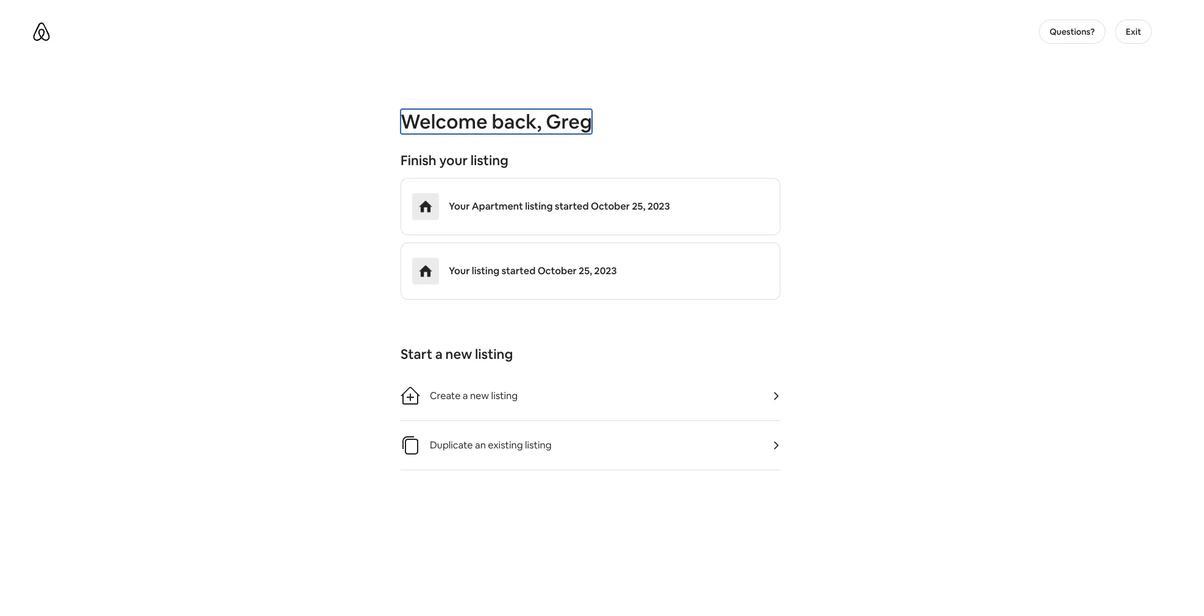 Task type: locate. For each thing, give the bounding box(es) containing it.
a inside button
[[463, 390, 468, 403]]

duplicate
[[430, 439, 473, 452]]

0 vertical spatial a
[[435, 346, 443, 363]]

new inside button
[[470, 390, 489, 403]]

listing for duplicate an existing listing
[[525, 439, 552, 452]]

listing up existing
[[491, 390, 518, 403]]

a for create
[[463, 390, 468, 403]]

create a new listing button
[[430, 390, 781, 403]]

create
[[430, 390, 461, 403]]

duplicate an existing listing
[[430, 439, 552, 452]]

exit
[[1126, 26, 1142, 37]]

listing up create a new listing
[[475, 346, 513, 363]]

new for create
[[470, 390, 489, 403]]

0 horizontal spatial a
[[435, 346, 443, 363]]

new right start
[[446, 346, 472, 363]]

start a new listing group
[[401, 372, 781, 471]]

questions? button
[[1039, 20, 1106, 44]]

a
[[435, 346, 443, 363], [463, 390, 468, 403]]

duplicate an existing listing button
[[430, 439, 781, 452]]

a right create
[[463, 390, 468, 403]]

new
[[446, 346, 472, 363], [470, 390, 489, 403]]

finish your listing
[[401, 152, 509, 169]]

a for start
[[435, 346, 443, 363]]

finish
[[401, 152, 437, 169]]

listing right your
[[471, 152, 509, 169]]

listing
[[471, 152, 509, 169], [475, 346, 513, 363], [491, 390, 518, 403], [525, 439, 552, 452]]

1 horizontal spatial a
[[463, 390, 468, 403]]

a right start
[[435, 346, 443, 363]]

exit button
[[1116, 20, 1152, 44]]

listing right existing
[[525, 439, 552, 452]]

finish your listing group
[[401, 178, 781, 307]]

1 vertical spatial new
[[470, 390, 489, 403]]

new right create
[[470, 390, 489, 403]]

0 vertical spatial new
[[446, 346, 472, 363]]

1 vertical spatial a
[[463, 390, 468, 403]]

listing for start a new listing
[[475, 346, 513, 363]]



Task type: vqa. For each thing, say whether or not it's contained in the screenshot.
MILES within indio, california 15 miles to joshua tree national park 5 nights · dec 12 – 17 $1,705 total before taxes
no



Task type: describe. For each thing, give the bounding box(es) containing it.
create a new listing
[[430, 390, 518, 403]]

new for start
[[446, 346, 472, 363]]

welcome back, greg
[[401, 109, 592, 134]]

back,
[[492, 109, 542, 134]]

welcome
[[401, 109, 488, 134]]

existing
[[488, 439, 523, 452]]

greg
[[546, 109, 592, 134]]

start
[[401, 346, 433, 363]]

an
[[475, 439, 486, 452]]

questions?
[[1050, 26, 1095, 37]]

listing for create a new listing
[[491, 390, 518, 403]]

your
[[439, 152, 468, 169]]

start a new listing
[[401, 346, 513, 363]]



